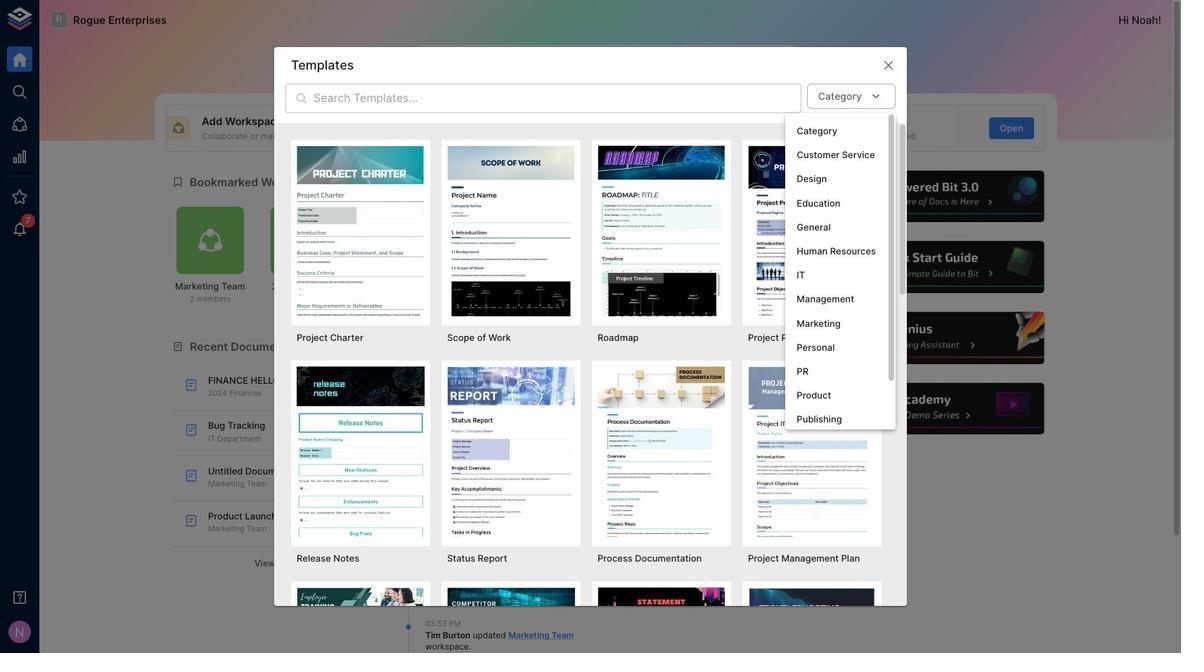 Task type: describe. For each thing, give the bounding box(es) containing it.
project charter image
[[297, 145, 425, 316]]

project management plan image
[[748, 366, 876, 537]]

3 help image from the top
[[835, 310, 1046, 366]]

Search Templates... text field
[[314, 84, 801, 113]]

1 help image from the top
[[835, 168, 1046, 224]]

status report image
[[447, 366, 575, 537]]

2 help image from the top
[[835, 239, 1046, 295]]

troubleshooting guide image
[[748, 587, 876, 653]]

4 help image from the top
[[835, 381, 1046, 437]]

employee training manual image
[[297, 587, 425, 653]]



Task type: vqa. For each thing, say whether or not it's contained in the screenshot.
The John text field
no



Task type: locate. For each thing, give the bounding box(es) containing it.
process documentation image
[[598, 366, 726, 537]]

scope of work image
[[447, 145, 575, 316]]

project proposal image
[[748, 145, 876, 316]]

help image
[[835, 168, 1046, 224], [835, 239, 1046, 295], [835, 310, 1046, 366], [835, 381, 1046, 437]]

dialog
[[274, 47, 907, 653]]

competitor research report image
[[447, 587, 575, 653]]

release notes image
[[297, 366, 425, 537]]

roadmap image
[[598, 145, 726, 316]]

statement of work image
[[598, 587, 726, 653]]



